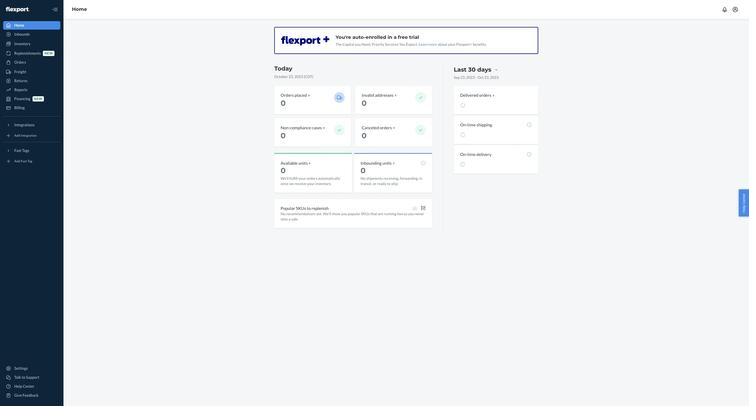 Task type: locate. For each thing, give the bounding box(es) containing it.
home up inbounds
[[14, 23, 24, 28]]

2023 inside today october 23, 2023 ( cdt )
[[294, 74, 303, 79]]

0 vertical spatial orders
[[14, 60, 26, 65]]

1 horizontal spatial no
[[361, 176, 365, 181]]

time left delivery
[[467, 152, 476, 157]]

forwarding,
[[400, 176, 419, 181]]

0
[[281, 99, 286, 108], [362, 99, 367, 108], [281, 131, 286, 140], [362, 131, 367, 140], [281, 166, 286, 175], [361, 166, 366, 175]]

0 horizontal spatial help
[[14, 384, 22, 389]]

in inside 0 no shipments receiving, forwarding, in transit, or ready to ship
[[419, 176, 422, 181]]

last 30 days
[[454, 66, 491, 73]]

new down reports link on the left
[[34, 97, 42, 101]]

0 vertical spatial center
[[741, 194, 746, 204]]

1 horizontal spatial we'll
[[323, 212, 331, 216]]

1 horizontal spatial to
[[307, 206, 311, 211]]

to inside "button"
[[22, 375, 25, 380]]

0 inside 0 no shipments receiving, forwarding, in transit, or ready to ship
[[361, 166, 366, 175]]

delivered
[[460, 93, 478, 98]]

0 horizontal spatial new
[[34, 97, 42, 101]]

1 vertical spatial orders
[[380, 125, 392, 130]]

to up 'recommendations'
[[307, 206, 311, 211]]

1 horizontal spatial 2023
[[466, 75, 475, 80]]

1 horizontal spatial skus
[[361, 212, 370, 216]]

23, right sep
[[460, 75, 466, 80]]

non-compliance cases
[[281, 125, 322, 130]]

running
[[384, 212, 396, 216]]

0 vertical spatial add
[[14, 134, 20, 138]]

orders right canceled
[[380, 125, 392, 130]]

0 vertical spatial to
[[387, 181, 390, 186]]

no inside the no recommendations yet. we'll show you popular skus that are running low so you never miss a sale.
[[281, 212, 285, 216]]

2023 left - at the right top of the page
[[466, 75, 475, 80]]

2 vertical spatial orders
[[307, 176, 317, 181]]

1 units from the left
[[298, 160, 308, 165]]

in up services
[[388, 34, 392, 40]]

1 time from the top
[[467, 122, 476, 127]]

0 down "invalid"
[[362, 99, 367, 108]]

add fast tag link
[[3, 157, 60, 166]]

home link right close navigation image
[[72, 6, 87, 12]]

0 vertical spatial new
[[45, 51, 53, 55]]

show
[[332, 212, 340, 216]]

we'll inside 0 we'll fulfill your orders automatically once we receive your inventory
[[281, 176, 289, 181]]

add
[[14, 134, 20, 138], [14, 159, 20, 163]]

automatically
[[318, 176, 340, 181]]

orders for delivered orders
[[479, 93, 491, 98]]

no up 'miss'
[[281, 212, 285, 216]]

canceled orders
[[362, 125, 392, 130]]

home link up "inbounds" link
[[3, 21, 60, 30]]

2 units from the left
[[382, 160, 392, 165]]

we'll inside the no recommendations yet. we'll show you popular skus that are running low so you never miss a sale.
[[323, 212, 331, 216]]

1 vertical spatial a
[[289, 217, 290, 221]]

in inside you're auto-enrolled in a free trial the capital you need, priority services you expect. learn more about your flexport+ benefits.
[[388, 34, 392, 40]]

0 horizontal spatial units
[[298, 160, 308, 165]]

reports link
[[3, 86, 60, 94]]

receive
[[295, 181, 306, 186]]

fast inside fast tags dropdown button
[[14, 148, 21, 153]]

orders for canceled orders
[[380, 125, 392, 130]]

in
[[388, 34, 392, 40], [419, 176, 422, 181]]

1 horizontal spatial units
[[382, 160, 392, 165]]

2 on- from the top
[[460, 152, 467, 157]]

1 vertical spatial fast
[[21, 159, 27, 163]]

1 horizontal spatial you
[[355, 42, 361, 47]]

give feedback button
[[3, 391, 60, 400]]

2 horizontal spatial orders
[[479, 93, 491, 98]]

1 horizontal spatial in
[[419, 176, 422, 181]]

2 horizontal spatial your
[[448, 42, 455, 47]]

0 horizontal spatial you
[[341, 212, 347, 216]]

give feedback
[[14, 393, 38, 398]]

23, inside today october 23, 2023 ( cdt )
[[289, 74, 294, 79]]

time for delivery
[[467, 152, 476, 157]]

0 horizontal spatial orders
[[14, 60, 26, 65]]

1 vertical spatial new
[[34, 97, 42, 101]]

0 horizontal spatial we'll
[[281, 176, 289, 181]]

billing
[[14, 106, 25, 110]]

you're auto-enrolled in a free trial the capital you need, priority services you expect. learn more about your flexport+ benefits.
[[336, 34, 487, 47]]

to left ship at top right
[[387, 181, 390, 186]]

0 horizontal spatial to
[[22, 375, 25, 380]]

skus up 'recommendations'
[[296, 206, 306, 211]]

settings
[[14, 366, 28, 371]]

add integration
[[14, 134, 37, 138]]

0 inside 0 we'll fulfill your orders automatically once we receive your inventory
[[281, 166, 286, 175]]

your up receive
[[298, 176, 306, 181]]

we'll
[[281, 176, 289, 181], [323, 212, 331, 216]]

october
[[274, 74, 288, 79]]

the
[[336, 42, 342, 47]]

1 horizontal spatial home
[[72, 6, 87, 12]]

on- for on-time shipping
[[460, 122, 467, 127]]

replenish
[[312, 206, 329, 211]]

0 for non-
[[281, 131, 286, 140]]

0 vertical spatial fast
[[14, 148, 21, 153]]

(
[[304, 74, 305, 79]]

last
[[454, 66, 467, 73]]

a inside you're auto-enrolled in a free trial the capital you need, priority services you expect. learn more about your flexport+ benefits.
[[394, 34, 397, 40]]

1 horizontal spatial your
[[307, 181, 315, 186]]

1 horizontal spatial help center
[[741, 194, 746, 213]]

no up transit,
[[361, 176, 365, 181]]

orders right delivered
[[479, 93, 491, 98]]

1 vertical spatial center
[[23, 384, 34, 389]]

0 vertical spatial help center
[[741, 194, 746, 213]]

on-time delivery
[[460, 152, 491, 157]]

0 vertical spatial in
[[388, 34, 392, 40]]

tags
[[22, 148, 29, 153]]

0 vertical spatial your
[[448, 42, 455, 47]]

we'll right yet.
[[323, 212, 331, 216]]

0 down orders placed
[[281, 99, 286, 108]]

0 down non-
[[281, 131, 286, 140]]

1 horizontal spatial center
[[741, 194, 746, 204]]

1 vertical spatial on-
[[460, 152, 467, 157]]

a inside the no recommendations yet. we'll show you popular skus that are running low so you never miss a sale.
[[289, 217, 290, 221]]

0 horizontal spatial 2023
[[294, 74, 303, 79]]

-
[[476, 75, 477, 80]]

help
[[741, 205, 746, 213], [14, 384, 22, 389]]

we'll up once
[[281, 176, 289, 181]]

learn more link
[[419, 42, 437, 47]]

1 vertical spatial in
[[419, 176, 422, 181]]

0 vertical spatial no
[[361, 176, 365, 181]]

fast left tag at the top of the page
[[21, 159, 27, 163]]

in right forwarding,
[[419, 176, 422, 181]]

0 down inbounding at the top
[[361, 166, 366, 175]]

2 horizontal spatial to
[[387, 181, 390, 186]]

2 add from the top
[[14, 159, 20, 163]]

1 vertical spatial we'll
[[323, 212, 331, 216]]

23, right october
[[289, 74, 294, 79]]

add for add integration
[[14, 134, 20, 138]]

1 vertical spatial skus
[[361, 212, 370, 216]]

orders inside button
[[479, 93, 491, 98]]

1 vertical spatial help
[[14, 384, 22, 389]]

we
[[289, 181, 294, 186]]

to inside 0 no shipments receiving, forwarding, in transit, or ready to ship
[[387, 181, 390, 186]]

you right show
[[341, 212, 347, 216]]

capital
[[343, 42, 354, 47]]

1 vertical spatial home link
[[3, 21, 60, 30]]

on- for on-time delivery
[[460, 152, 467, 157]]

2 horizontal spatial 2023
[[490, 75, 499, 80]]

1 horizontal spatial a
[[394, 34, 397, 40]]

fast left the tags
[[14, 148, 21, 153]]

23, right the oct
[[484, 75, 489, 80]]

inbounding
[[361, 160, 382, 165]]

1 horizontal spatial help
[[741, 205, 746, 213]]

1 horizontal spatial orders
[[380, 125, 392, 130]]

0 horizontal spatial no
[[281, 212, 285, 216]]

1 vertical spatial to
[[307, 206, 311, 211]]

orders up inventory
[[307, 176, 317, 181]]

add left integration
[[14, 134, 20, 138]]

units right available
[[298, 160, 308, 165]]

to right talk on the bottom left of the page
[[22, 375, 25, 380]]

close navigation image
[[52, 6, 58, 13]]

1 vertical spatial no
[[281, 212, 285, 216]]

new
[[45, 51, 53, 55], [34, 97, 42, 101]]

time left 'shipping'
[[467, 122, 476, 127]]

orders link
[[3, 58, 60, 67]]

learn
[[419, 42, 428, 47]]

on- left delivery
[[460, 152, 467, 157]]

home
[[72, 6, 87, 12], [14, 23, 24, 28]]

your
[[448, 42, 455, 47], [298, 176, 306, 181], [307, 181, 315, 186]]

you down auto- at the top of the page
[[355, 42, 361, 47]]

home right close navigation image
[[72, 6, 87, 12]]

help center button
[[739, 190, 749, 217]]

2 horizontal spatial 23,
[[484, 75, 489, 80]]

1 horizontal spatial new
[[45, 51, 53, 55]]

on- left 'shipping'
[[460, 122, 467, 127]]

0 vertical spatial a
[[394, 34, 397, 40]]

compliance
[[290, 125, 311, 130]]

integration
[[21, 134, 37, 138]]

orders
[[479, 93, 491, 98], [380, 125, 392, 130], [307, 176, 317, 181]]

orders up the freight
[[14, 60, 26, 65]]

1 add from the top
[[14, 134, 20, 138]]

0 horizontal spatial a
[[289, 217, 290, 221]]

home link
[[72, 6, 87, 12], [3, 21, 60, 30]]

replenishments
[[14, 51, 41, 56]]

0 down canceled
[[362, 131, 367, 140]]

0 horizontal spatial 23,
[[289, 74, 294, 79]]

new for financing
[[34, 97, 42, 101]]

2 vertical spatial to
[[22, 375, 25, 380]]

inbounds
[[14, 32, 30, 36]]

1 vertical spatial time
[[467, 152, 476, 157]]

0 for invalid
[[362, 99, 367, 108]]

1 on- from the top
[[460, 122, 467, 127]]

0 for canceled
[[362, 131, 367, 140]]

help center
[[741, 194, 746, 213], [14, 384, 34, 389]]

orders
[[14, 60, 26, 65], [281, 93, 294, 98]]

units for available units
[[298, 160, 308, 165]]

you
[[355, 42, 361, 47], [341, 212, 347, 216], [408, 212, 414, 216]]

integrations
[[14, 123, 35, 127]]

0 vertical spatial help
[[741, 205, 746, 213]]

1 vertical spatial home
[[14, 23, 24, 28]]

help center inside button
[[741, 194, 746, 213]]

0 vertical spatial time
[[467, 122, 476, 127]]

your right about
[[448, 42, 455, 47]]

fast
[[14, 148, 21, 153], [21, 159, 27, 163]]

ready
[[377, 181, 386, 186]]

talk
[[14, 375, 21, 380]]

units up 0 no shipments receiving, forwarding, in transit, or ready to ship
[[382, 160, 392, 165]]

fast tags
[[14, 148, 29, 153]]

0 vertical spatial home link
[[72, 6, 87, 12]]

1 horizontal spatial orders
[[281, 93, 294, 98]]

to
[[387, 181, 390, 186], [307, 206, 311, 211], [22, 375, 25, 380]]

0 horizontal spatial skus
[[296, 206, 306, 211]]

time
[[467, 122, 476, 127], [467, 152, 476, 157]]

you right so
[[408, 212, 414, 216]]

new for replenishments
[[45, 51, 53, 55]]

new up orders link
[[45, 51, 53, 55]]

0 horizontal spatial in
[[388, 34, 392, 40]]

1 vertical spatial orders
[[281, 93, 294, 98]]

your right receive
[[307, 181, 315, 186]]

0 vertical spatial we'll
[[281, 176, 289, 181]]

0 horizontal spatial help center
[[14, 384, 34, 389]]

sep
[[454, 75, 460, 80]]

skus inside the no recommendations yet. we'll show you popular skus that are running low so you never miss a sale.
[[361, 212, 370, 216]]

fast inside add fast tag link
[[21, 159, 27, 163]]

integrations button
[[3, 121, 60, 129]]

2023 left (
[[294, 74, 303, 79]]

1 horizontal spatial 23,
[[460, 75, 466, 80]]

0 vertical spatial home
[[72, 6, 87, 12]]

0 vertical spatial orders
[[479, 93, 491, 98]]

1 horizontal spatial home link
[[72, 6, 87, 12]]

add down fast tags
[[14, 159, 20, 163]]

0 horizontal spatial orders
[[307, 176, 317, 181]]

today october 23, 2023 ( cdt )
[[274, 65, 313, 79]]

orders left placed
[[281, 93, 294, 98]]

2 time from the top
[[467, 152, 476, 157]]

a left sale.
[[289, 217, 290, 221]]

invalid
[[362, 93, 374, 98]]

1 vertical spatial add
[[14, 159, 20, 163]]

no inside 0 no shipments receiving, forwarding, in transit, or ready to ship
[[361, 176, 365, 181]]

fast tags button
[[3, 147, 60, 155]]

2 horizontal spatial you
[[408, 212, 414, 216]]

inventory
[[315, 181, 331, 186]]

orders for orders placed
[[281, 93, 294, 98]]

0 down available
[[281, 166, 286, 175]]

1 vertical spatial your
[[298, 176, 306, 181]]

0 vertical spatial on-
[[460, 122, 467, 127]]

a left free at the top right of the page
[[394, 34, 397, 40]]

2023 down days
[[490, 75, 499, 80]]

skus left that
[[361, 212, 370, 216]]



Task type: vqa. For each thing, say whether or not it's contained in the screenshot.
TRACK on the left of page
no



Task type: describe. For each thing, give the bounding box(es) containing it.
returns
[[14, 79, 27, 83]]

)
[[312, 74, 313, 79]]

freight
[[14, 70, 26, 74]]

orders inside 0 we'll fulfill your orders automatically once we receive your inventory
[[307, 176, 317, 181]]

delivered orders
[[460, 93, 491, 98]]

addresses
[[375, 93, 393, 98]]

add for add fast tag
[[14, 159, 20, 163]]

available
[[281, 160, 298, 165]]

returns link
[[3, 77, 60, 85]]

placed
[[295, 93, 307, 98]]

0 horizontal spatial your
[[298, 176, 306, 181]]

feedback
[[23, 393, 38, 398]]

popular skus to replenish
[[281, 206, 329, 211]]

inbounds link
[[3, 30, 60, 39]]

talk to support
[[14, 375, 39, 380]]

about
[[438, 42, 447, 47]]

fulfill
[[289, 176, 298, 181]]

transit,
[[361, 181, 372, 186]]

flexport+
[[456, 42, 472, 47]]

need,
[[362, 42, 371, 47]]

popular
[[281, 206, 295, 211]]

tag
[[27, 159, 32, 163]]

help inside button
[[741, 205, 746, 213]]

orders placed
[[281, 93, 307, 98]]

today
[[274, 65, 292, 72]]

flexport logo image
[[6, 7, 30, 12]]

never
[[415, 212, 424, 216]]

receiving,
[[384, 176, 399, 181]]

shipping
[[476, 122, 492, 127]]

enrolled
[[366, 34, 386, 40]]

open notifications image
[[722, 6, 728, 13]]

inventory link
[[3, 40, 60, 48]]

expect.
[[406, 42, 418, 47]]

0 horizontal spatial home
[[14, 23, 24, 28]]

that
[[370, 212, 377, 216]]

delivery
[[476, 152, 491, 157]]

open account menu image
[[732, 6, 738, 13]]

cases
[[312, 125, 322, 130]]

are
[[378, 212, 383, 216]]

so
[[404, 212, 407, 216]]

billing link
[[3, 104, 60, 112]]

days
[[477, 66, 491, 73]]

0 for orders
[[281, 99, 286, 108]]

services
[[385, 42, 398, 47]]

delivered orders button
[[460, 92, 496, 98]]

more
[[429, 42, 437, 47]]

reports
[[14, 88, 27, 92]]

0 no shipments receiving, forwarding, in transit, or ready to ship
[[361, 166, 422, 186]]

talk to support button
[[3, 373, 60, 382]]

trial
[[409, 34, 419, 40]]

once
[[281, 181, 288, 186]]

auto-
[[352, 34, 366, 40]]

support
[[26, 375, 39, 380]]

center inside button
[[741, 194, 746, 204]]

financing
[[14, 97, 30, 101]]

30
[[468, 66, 476, 73]]

low
[[397, 212, 403, 216]]

you
[[399, 42, 405, 47]]

give
[[14, 393, 22, 398]]

you're
[[336, 34, 351, 40]]

you inside you're auto-enrolled in a free trial the capital you need, priority services you expect. learn more about your flexport+ benefits.
[[355, 42, 361, 47]]

inventory
[[14, 42, 31, 46]]

available units
[[281, 160, 308, 165]]

0 horizontal spatial center
[[23, 384, 34, 389]]

help center link
[[3, 382, 60, 391]]

invalid addresses
[[362, 93, 393, 98]]

sale.
[[291, 217, 298, 221]]

0 we'll fulfill your orders automatically once we receive your inventory
[[281, 166, 340, 186]]

orders for orders
[[14, 60, 26, 65]]

0 horizontal spatial home link
[[3, 21, 60, 30]]

1 vertical spatial help center
[[14, 384, 34, 389]]

yet.
[[316, 212, 322, 216]]

freight link
[[3, 68, 60, 76]]

time for shipping
[[467, 122, 476, 127]]

ship
[[391, 181, 398, 186]]

sep 23, 2023 - oct 23, 2023
[[454, 75, 499, 80]]

2 vertical spatial your
[[307, 181, 315, 186]]

0 vertical spatial skus
[[296, 206, 306, 211]]

on-time shipping
[[460, 122, 492, 127]]

units for inbounding units
[[382, 160, 392, 165]]

your inside you're auto-enrolled in a free trial the capital you need, priority services you expect. learn more about your flexport+ benefits.
[[448, 42, 455, 47]]

oct
[[478, 75, 484, 80]]

add integration link
[[3, 131, 60, 140]]

free
[[398, 34, 408, 40]]

benefits.
[[473, 42, 487, 47]]

settings link
[[3, 364, 60, 373]]

popular
[[348, 212, 360, 216]]



